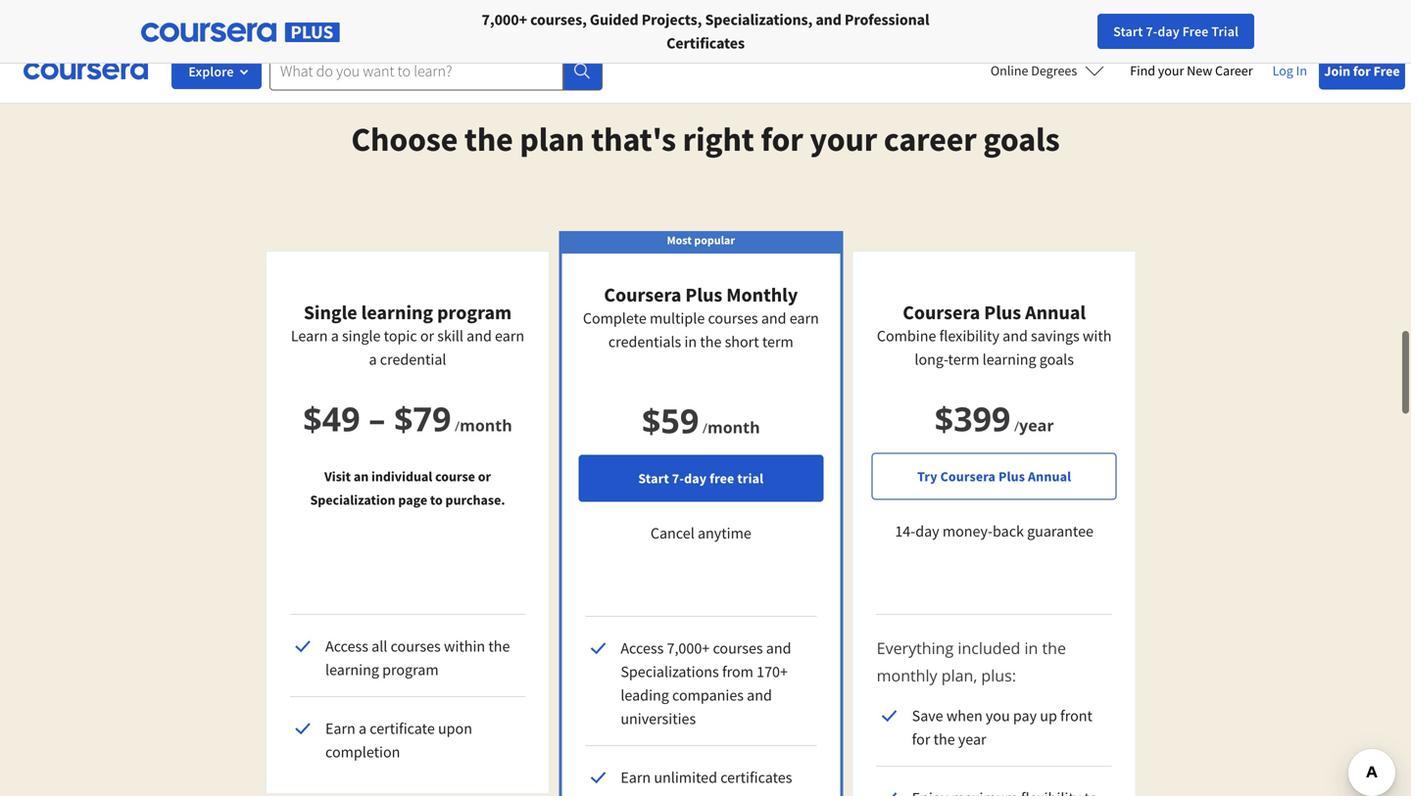 Task type: locate. For each thing, give the bounding box(es) containing it.
program inside single learning program learn a single topic or skill and earn a credential
[[437, 300, 512, 325]]

1 horizontal spatial year
[[1019, 415, 1054, 436]]

1 vertical spatial day
[[684, 470, 707, 487]]

annual
[[1025, 300, 1086, 325], [1028, 468, 1071, 486]]

in inside coursera plus monthly complete multiple courses and earn credentials in the short term
[[684, 332, 697, 352]]

save
[[912, 707, 943, 726]]

0 vertical spatial free
[[1182, 23, 1209, 40]]

0 horizontal spatial year
[[958, 730, 986, 750]]

learning down all
[[325, 660, 379, 680]]

an
[[354, 468, 369, 486]]

2 vertical spatial for
[[912, 730, 930, 750]]

your
[[1158, 62, 1184, 79], [810, 118, 877, 160]]

specializations
[[621, 662, 719, 682]]

popular
[[694, 233, 735, 248]]

the
[[464, 118, 513, 160], [700, 332, 722, 352], [488, 637, 510, 657], [1042, 638, 1066, 659], [933, 730, 955, 750]]

1 horizontal spatial in
[[1024, 638, 1038, 659]]

day inside start 7-day free trial button
[[684, 470, 707, 487]]

0 horizontal spatial free
[[1182, 23, 1209, 40]]

flexibility
[[939, 326, 999, 346]]

$399 / year
[[935, 396, 1054, 441]]

explore button
[[171, 54, 262, 89]]

short
[[725, 332, 759, 352]]

7- inside start 7-day free trial button
[[672, 470, 684, 487]]

7,000+ up specializations on the bottom of the page
[[667, 639, 710, 658]]

access left all
[[325, 637, 368, 657]]

career
[[1215, 62, 1253, 79]]

earn up the completion
[[325, 719, 356, 739]]

for
[[1353, 62, 1371, 80], [761, 118, 803, 160], [912, 730, 930, 750]]

0 horizontal spatial earn
[[325, 719, 356, 739]]

goals
[[983, 118, 1060, 160], [1039, 350, 1074, 369]]

1 vertical spatial start
[[638, 470, 669, 487]]

courses inside access 7,000+ courses and specializations from 170+ leading companies and universities
[[713, 639, 763, 658]]

learn
[[291, 326, 328, 346]]

access all courses within the learning program
[[325, 637, 510, 680]]

free inside button
[[1182, 23, 1209, 40]]

cancel
[[650, 524, 695, 543]]

1 horizontal spatial a
[[359, 719, 367, 739]]

term inside coursera plus monthly complete multiple courses and earn credentials in the short term
[[762, 332, 793, 352]]

money-
[[943, 522, 993, 541]]

1 horizontal spatial 7-
[[1146, 23, 1158, 40]]

earn inside single learning program learn a single topic or skill and earn a credential
[[495, 326, 524, 346]]

0 vertical spatial annual
[[1025, 300, 1086, 325]]

2 vertical spatial day
[[915, 522, 939, 541]]

online
[[991, 62, 1028, 79]]

courses inside coursera plus monthly complete multiple courses and earn credentials in the short term
[[708, 309, 758, 328]]

annual up savings
[[1025, 300, 1086, 325]]

0 horizontal spatial a
[[331, 326, 339, 346]]

1 vertical spatial annual
[[1028, 468, 1071, 486]]

learning
[[361, 300, 433, 325], [983, 350, 1036, 369], [325, 660, 379, 680]]

0 vertical spatial 7,000+
[[482, 10, 527, 29]]

day left money- at the bottom right of page
[[915, 522, 939, 541]]

day for free
[[684, 470, 707, 487]]

earn inside earn a certificate upon completion
[[325, 719, 356, 739]]

1 horizontal spatial your
[[1158, 62, 1184, 79]]

2 for from the left
[[290, 10, 311, 29]]

2 horizontal spatial day
[[1158, 23, 1180, 40]]

0 horizontal spatial for
[[162, 10, 183, 29]]

0 vertical spatial your
[[1158, 62, 1184, 79]]

plus inside coursera plus monthly complete multiple courses and earn credentials in the short term
[[685, 283, 722, 307]]

your inside "link"
[[1158, 62, 1184, 79]]

1 horizontal spatial start
[[1113, 23, 1143, 40]]

a inside earn a certificate upon completion
[[359, 719, 367, 739]]

1 vertical spatial free
[[1373, 62, 1400, 80]]

free right the "join" at the top
[[1373, 62, 1400, 80]]

companies
[[672, 686, 744, 706]]

courses right all
[[391, 637, 441, 657]]

1 vertical spatial in
[[1024, 638, 1038, 659]]

2 horizontal spatial for
[[1353, 62, 1371, 80]]

a down the single
[[331, 326, 339, 346]]

courses up from
[[713, 639, 763, 658]]

What do you want to learn? text field
[[269, 51, 563, 91]]

0 horizontal spatial 7,000+
[[482, 10, 527, 29]]

term inside the coursera plus annual combine flexibility and savings with long-term learning goals
[[948, 350, 979, 369]]

1 horizontal spatial free
[[1373, 62, 1400, 80]]

topic
[[384, 326, 417, 346]]

7- inside start 7-day free trial button
[[1146, 23, 1158, 40]]

plan,
[[941, 665, 977, 686]]

visit an individual course or specialization page to purchase.
[[310, 468, 505, 509]]

7- left free
[[672, 470, 684, 487]]

earn unlimited certificates
[[621, 768, 792, 788]]

a down single
[[369, 350, 377, 369]]

save  when you pay up front for the year
[[912, 707, 1093, 750]]

1 vertical spatial program
[[382, 660, 439, 680]]

earn inside coursera plus monthly complete multiple courses and earn credentials in the short term
[[790, 309, 819, 328]]

None search field
[[269, 51, 603, 91]]

or left 'skill'
[[420, 326, 434, 346]]

most popular
[[667, 233, 735, 248]]

access inside access all courses within the learning program
[[325, 637, 368, 657]]

/ inside $49 – $79 / month
[[455, 417, 460, 436]]

year right $399
[[1019, 415, 1054, 436]]

1 horizontal spatial or
[[478, 468, 491, 486]]

day left free
[[684, 470, 707, 487]]

courses inside access all courses within the learning program
[[391, 637, 441, 657]]

term right 'short'
[[762, 332, 793, 352]]

and up 170+
[[766, 639, 791, 658]]

start
[[1113, 23, 1143, 40], [638, 470, 669, 487]]

start up find
[[1113, 23, 1143, 40]]

and inside coursera plus monthly complete multiple courses and earn credentials in the short term
[[761, 309, 786, 328]]

day up find your new career
[[1158, 23, 1180, 40]]

coursera for $399
[[903, 300, 980, 325]]

0 vertical spatial day
[[1158, 23, 1180, 40]]

for right the "join" at the top
[[1353, 62, 1371, 80]]

for right the right
[[761, 118, 803, 160]]

0 vertical spatial learning
[[361, 300, 433, 325]]

0 horizontal spatial your
[[810, 118, 877, 160]]

try coursera plus annual button
[[872, 453, 1117, 500]]

0 horizontal spatial /
[[455, 417, 460, 436]]

monthly
[[877, 665, 937, 686]]

0 vertical spatial start
[[1113, 23, 1143, 40]]

for down 'save'
[[912, 730, 930, 750]]

or inside single learning program learn a single topic or skill and earn a credential
[[420, 326, 434, 346]]

1 vertical spatial earn
[[621, 768, 651, 788]]

0 vertical spatial earn
[[325, 719, 356, 739]]

2 vertical spatial a
[[359, 719, 367, 739]]

0 vertical spatial year
[[1019, 415, 1054, 436]]

term down flexibility
[[948, 350, 979, 369]]

0 horizontal spatial start
[[638, 470, 669, 487]]

start for start 7-day free trial
[[638, 470, 669, 487]]

1 horizontal spatial /
[[702, 419, 708, 438]]

1 horizontal spatial for
[[290, 10, 311, 29]]

the right included
[[1042, 638, 1066, 659]]

0 vertical spatial 7-
[[1146, 23, 1158, 40]]

7,000+ inside 7,000+ courses, guided projects, specializations, and professional certificates
[[482, 10, 527, 29]]

anytime
[[698, 524, 751, 543]]

access
[[325, 637, 368, 657], [621, 639, 664, 658]]

upon
[[438, 719, 472, 739]]

all
[[372, 637, 387, 657]]

start up cancel
[[638, 470, 669, 487]]

annual inside button
[[1028, 468, 1071, 486]]

earn right 'skill'
[[495, 326, 524, 346]]

coursera right try
[[940, 468, 996, 486]]

0 horizontal spatial month
[[460, 415, 512, 436]]

start 7-day free trial button
[[1098, 14, 1254, 49]]

learning down flexibility
[[983, 350, 1036, 369]]

earn
[[325, 719, 356, 739], [621, 768, 651, 788]]

1 vertical spatial 7-
[[672, 470, 684, 487]]

in down 'multiple' in the left of the page
[[684, 332, 697, 352]]

coursera inside the coursera plus annual combine flexibility and savings with long-term learning goals
[[903, 300, 980, 325]]

and down monthly at top
[[761, 309, 786, 328]]

plus inside the coursera plus annual combine flexibility and savings with long-term learning goals
[[984, 300, 1021, 325]]

within
[[444, 637, 485, 657]]

program
[[437, 300, 512, 325], [382, 660, 439, 680]]

coursera plus annual combine flexibility and savings with long-term learning goals
[[877, 300, 1112, 369]]

year inside $399 / year
[[1019, 415, 1054, 436]]

1 vertical spatial for
[[761, 118, 803, 160]]

for inside 'link'
[[1353, 62, 1371, 80]]

1 vertical spatial learning
[[983, 350, 1036, 369]]

and left professional
[[816, 10, 842, 29]]

7-
[[1146, 23, 1158, 40], [672, 470, 684, 487]]

businesses
[[187, 10, 259, 29]]

access for access all courses within the learning program
[[325, 637, 368, 657]]

the left plan
[[464, 118, 513, 160]]

up
[[1040, 707, 1057, 726]]

coursera up complete
[[604, 283, 681, 307]]

1 vertical spatial or
[[478, 468, 491, 486]]

and
[[816, 10, 842, 29], [761, 309, 786, 328], [467, 326, 492, 346], [1003, 326, 1028, 346], [766, 639, 791, 658], [747, 686, 772, 706]]

7,000+ left the courses,
[[482, 10, 527, 29]]

goals down savings
[[1039, 350, 1074, 369]]

earn a certificate upon completion
[[325, 719, 472, 762]]

0 horizontal spatial access
[[325, 637, 368, 657]]

month up free
[[708, 417, 760, 438]]

–
[[369, 396, 385, 441]]

1 vertical spatial goals
[[1039, 350, 1074, 369]]

included
[[958, 638, 1020, 659]]

the left 'short'
[[700, 332, 722, 352]]

your right find
[[1158, 62, 1184, 79]]

program inside access all courses within the learning program
[[382, 660, 439, 680]]

7,000+ courses, guided projects, specializations, and professional certificates
[[482, 10, 929, 53]]

program up 'skill'
[[437, 300, 512, 325]]

earn left unlimited
[[621, 768, 651, 788]]

new
[[1187, 62, 1212, 79]]

the inside the 'everything included in the monthly plan, plus:'
[[1042, 638, 1066, 659]]

1 horizontal spatial term
[[948, 350, 979, 369]]

a up the completion
[[359, 719, 367, 739]]

0 horizontal spatial day
[[684, 470, 707, 487]]

1 horizontal spatial earn
[[621, 768, 651, 788]]

certificate
[[370, 719, 435, 739]]

coursera up flexibility
[[903, 300, 980, 325]]

170+
[[757, 662, 788, 682]]

1 vertical spatial year
[[958, 730, 986, 750]]

1 horizontal spatial access
[[621, 639, 664, 658]]

plus up back
[[999, 468, 1025, 486]]

annual up guarantee
[[1028, 468, 1071, 486]]

1 horizontal spatial 7,000+
[[667, 639, 710, 658]]

0 horizontal spatial term
[[762, 332, 793, 352]]

access inside access 7,000+ courses and specializations from 170+ leading companies and universities
[[621, 639, 664, 658]]

courses for access 7,000+ courses and specializations from 170+ leading companies and universities
[[713, 639, 763, 658]]

coursera inside coursera plus monthly complete multiple courses and earn credentials in the short term
[[604, 283, 681, 307]]

coursera inside button
[[940, 468, 996, 486]]

0 vertical spatial for
[[1353, 62, 1371, 80]]

coursera for $59
[[604, 283, 681, 307]]

year down when
[[958, 730, 986, 750]]

2 horizontal spatial a
[[369, 350, 377, 369]]

goals down online
[[983, 118, 1060, 160]]

plus for $59
[[685, 283, 722, 307]]

try coursera plus annual
[[917, 468, 1071, 486]]

program down all
[[382, 660, 439, 680]]

to
[[430, 491, 443, 509]]

specialization
[[310, 491, 395, 509]]

0 horizontal spatial for
[[761, 118, 803, 160]]

14-
[[895, 522, 915, 541]]

1 for from the left
[[162, 10, 183, 29]]

0 horizontal spatial in
[[684, 332, 697, 352]]

7- up find
[[1146, 23, 1158, 40]]

0 vertical spatial a
[[331, 326, 339, 346]]

0 vertical spatial or
[[420, 326, 434, 346]]

or up purchase.
[[478, 468, 491, 486]]

0 horizontal spatial earn
[[495, 326, 524, 346]]

monthly
[[726, 283, 798, 307]]

1 horizontal spatial month
[[708, 417, 760, 438]]

most
[[667, 233, 692, 248]]

0 vertical spatial goals
[[983, 118, 1060, 160]]

0 horizontal spatial or
[[420, 326, 434, 346]]

in
[[684, 332, 697, 352], [1024, 638, 1038, 659]]

2 vertical spatial learning
[[325, 660, 379, 680]]

0 vertical spatial in
[[684, 332, 697, 352]]

1 horizontal spatial earn
[[790, 309, 819, 328]]

guarantee
[[1027, 522, 1094, 541]]

$399
[[935, 396, 1011, 441]]

0 horizontal spatial 7-
[[672, 470, 684, 487]]

plus for $399
[[984, 300, 1021, 325]]

the inside coursera plus monthly complete multiple courses and earn credentials in the short term
[[700, 332, 722, 352]]

complete
[[583, 309, 647, 328]]

the right within
[[488, 637, 510, 657]]

free left trial
[[1182, 23, 1209, 40]]

learning up the topic at the left top of page
[[361, 300, 433, 325]]

month up 'course'
[[460, 415, 512, 436]]

the inside save  when you pay up front for the year
[[933, 730, 955, 750]]

in right included
[[1024, 638, 1038, 659]]

and right 'skill'
[[467, 326, 492, 346]]

earn down monthly at top
[[790, 309, 819, 328]]

goals inside the coursera plus annual combine flexibility and savings with long-term learning goals
[[1039, 350, 1074, 369]]

day inside start 7-day free trial button
[[1158, 23, 1180, 40]]

/ right $79
[[455, 417, 460, 436]]

/ right $399
[[1014, 417, 1019, 436]]

for left universities
[[290, 10, 311, 29]]

courses up 'short'
[[708, 309, 758, 328]]

0 vertical spatial program
[[437, 300, 512, 325]]

and left savings
[[1003, 326, 1028, 346]]

/ inside $399 / year
[[1014, 417, 1019, 436]]

courses
[[708, 309, 758, 328], [391, 637, 441, 657], [713, 639, 763, 658]]

plus up 'multiple' in the left of the page
[[685, 283, 722, 307]]

or inside visit an individual course or specialization page to purchase.
[[478, 468, 491, 486]]

plus up flexibility
[[984, 300, 1021, 325]]

2 horizontal spatial /
[[1014, 417, 1019, 436]]

for left businesses
[[162, 10, 183, 29]]

leading
[[621, 686, 669, 706]]

1 horizontal spatial for
[[912, 730, 930, 750]]

year
[[1019, 415, 1054, 436], [958, 730, 986, 750]]

access for access 7,000+ courses and specializations from 170+ leading companies and universities
[[621, 639, 664, 658]]

/ inside the $59 / month
[[702, 419, 708, 438]]

access up specializations on the bottom of the page
[[621, 639, 664, 658]]

the down 'save'
[[933, 730, 955, 750]]

cancel anytime
[[650, 524, 751, 543]]

your left career
[[810, 118, 877, 160]]

or
[[420, 326, 434, 346], [478, 468, 491, 486]]

from
[[722, 662, 753, 682]]

/ for $59
[[702, 419, 708, 438]]

/ right $59
[[702, 419, 708, 438]]

1 vertical spatial 7,000+
[[667, 639, 710, 658]]



Task type: describe. For each thing, give the bounding box(es) containing it.
year inside save  when you pay up front for the year
[[958, 730, 986, 750]]

free
[[710, 470, 734, 487]]

free inside 'link'
[[1373, 62, 1400, 80]]

earn for $59
[[621, 768, 651, 788]]

plus inside button
[[999, 468, 1025, 486]]

single
[[304, 300, 357, 325]]

universities
[[315, 10, 391, 29]]

log in
[[1272, 62, 1307, 79]]

degrees
[[1031, 62, 1077, 79]]

online degrees
[[991, 62, 1077, 79]]

with
[[1083, 326, 1112, 346]]

plan
[[520, 118, 585, 160]]

specializations,
[[705, 10, 813, 29]]

1 horizontal spatial day
[[915, 522, 939, 541]]

7- for free
[[672, 470, 684, 487]]

$59
[[642, 398, 699, 443]]

join for free
[[1324, 62, 1400, 80]]

access 7,000+ courses and specializations from 170+ leading companies and universities
[[621, 639, 791, 729]]

credential
[[380, 350, 446, 369]]

find your new career
[[1130, 62, 1253, 79]]

certificates
[[720, 768, 792, 788]]

and inside single learning program learn a single topic or skill and earn a credential
[[467, 326, 492, 346]]

page
[[398, 491, 427, 509]]

annual inside the coursera plus annual combine flexibility and savings with long-term learning goals
[[1025, 300, 1086, 325]]

long-
[[915, 350, 948, 369]]

log
[[1272, 62, 1293, 79]]

month inside the $59 / month
[[708, 417, 760, 438]]

coursera plus image
[[141, 23, 340, 42]]

online degrees button
[[975, 49, 1120, 92]]

learning inside access all courses within the learning program
[[325, 660, 379, 680]]

certificates
[[666, 33, 745, 53]]

start 7-day free trial
[[638, 470, 764, 487]]

coursera image
[[24, 55, 148, 86]]

earn for $49
[[325, 719, 356, 739]]

in
[[1296, 62, 1307, 79]]

pay
[[1013, 707, 1037, 726]]

start for start 7-day free trial
[[1113, 23, 1143, 40]]

coursera plus monthly complete multiple courses and earn credentials in the short term
[[583, 283, 819, 352]]

single learning program learn a single topic or skill and earn a credential
[[291, 300, 524, 369]]

individual
[[371, 468, 432, 486]]

single
[[342, 326, 381, 346]]

universities
[[621, 709, 696, 729]]

choose
[[351, 118, 458, 160]]

trial
[[1212, 23, 1239, 40]]

7,000+ inside access 7,000+ courses and specializations from 170+ leading companies and universities
[[667, 639, 710, 658]]

courses,
[[530, 10, 587, 29]]

back
[[993, 522, 1024, 541]]

the inside access all courses within the learning program
[[488, 637, 510, 657]]

and inside 7,000+ courses, guided projects, specializations, and professional certificates
[[816, 10, 842, 29]]

1 vertical spatial a
[[369, 350, 377, 369]]

choose the plan that's right for your career goals
[[351, 118, 1060, 160]]

credentials
[[608, 332, 681, 352]]

courses for access all courses within the learning program
[[391, 637, 441, 657]]

you
[[986, 707, 1010, 726]]

in inside the 'everything included in the monthly plan, plus:'
[[1024, 638, 1038, 659]]

start 7-day free trial
[[1113, 23, 1239, 40]]

visit
[[324, 468, 351, 486]]

banner navigation
[[16, 0, 551, 39]]

governments link
[[415, 0, 543, 39]]

find your new career link
[[1120, 59, 1263, 83]]

course
[[435, 468, 475, 486]]

skill
[[437, 326, 463, 346]]

day for free
[[1158, 23, 1180, 40]]

that's
[[591, 118, 676, 160]]

everything
[[877, 638, 954, 659]]

guided
[[590, 10, 639, 29]]

find
[[1130, 62, 1155, 79]]

1 vertical spatial your
[[810, 118, 877, 160]]

for for businesses
[[162, 10, 183, 29]]

and inside the coursera plus annual combine flexibility and savings with long-term learning goals
[[1003, 326, 1028, 346]]

everything included in the monthly plan, plus:
[[877, 638, 1066, 686]]

combine
[[877, 326, 936, 346]]

join
[[1324, 62, 1350, 80]]

and down 170+
[[747, 686, 772, 706]]

trial
[[737, 470, 764, 487]]

for inside save  when you pay up front for the year
[[912, 730, 930, 750]]

savings
[[1031, 326, 1080, 346]]

for universities
[[290, 10, 391, 29]]

right
[[683, 118, 754, 160]]

multiple
[[650, 309, 705, 328]]

join for free link
[[1319, 52, 1405, 90]]

14-day money-back guarantee
[[895, 522, 1094, 541]]

governments
[[444, 10, 536, 29]]

$49
[[303, 396, 360, 441]]

/ for $399
[[1014, 417, 1019, 436]]

log in link
[[1263, 59, 1317, 82]]

purchase.
[[445, 491, 505, 509]]

learning inside the coursera plus annual combine flexibility and savings with long-term learning goals
[[983, 350, 1036, 369]]

for for universities
[[290, 10, 311, 29]]

7- for free
[[1146, 23, 1158, 40]]

explore
[[188, 63, 234, 80]]

try
[[917, 468, 937, 486]]

month inside $49 – $79 / month
[[460, 415, 512, 436]]

learning inside single learning program learn a single topic or skill and earn a credential
[[361, 300, 433, 325]]

$49 – $79 / month
[[303, 396, 512, 441]]

career
[[884, 118, 977, 160]]



Task type: vqa. For each thing, say whether or not it's contained in the screenshot.
rightmost there
no



